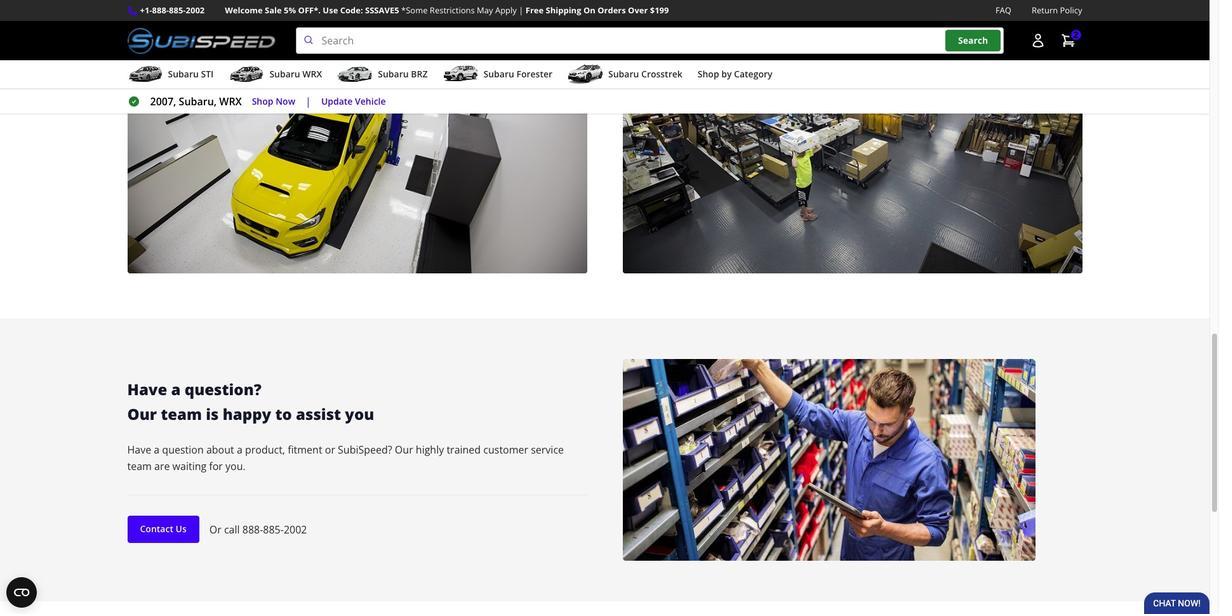 Task type: describe. For each thing, give the bounding box(es) containing it.
888- inside '+1-888-885-2002' link
[[152, 4, 169, 16]]

call
[[224, 523, 240, 537]]

may
[[477, 4, 493, 16]]

+1-888-885-2002 link
[[140, 4, 205, 17]]

our inside have a question about a product, fitment or subispeed? our highly trained customer service team are waiting for you.
[[395, 443, 413, 457]]

for
[[209, 460, 223, 474]]

subaru sti button
[[127, 63, 214, 88]]

a for question
[[154, 443, 160, 457]]

fitment
[[288, 443, 322, 457]]

1 horizontal spatial 888-
[[242, 523, 263, 537]]

trained
[[447, 443, 481, 457]]

shipping
[[546, 4, 581, 16]]

sssave5
[[365, 4, 399, 16]]

0 horizontal spatial wrx
[[219, 95, 242, 109]]

button image
[[1030, 33, 1046, 48]]

subaru for subaru crosstrek
[[608, 68, 639, 80]]

subispeed?
[[338, 443, 392, 457]]

subaru forester button
[[443, 63, 552, 88]]

or
[[325, 443, 335, 457]]

a subaru forester thumbnail image image
[[443, 65, 478, 84]]

open widget image
[[6, 578, 37, 608]]

search input field
[[296, 27, 1004, 54]]

service
[[531, 443, 564, 457]]

off*.
[[298, 4, 321, 16]]

return
[[1032, 4, 1058, 16]]

2 horizontal spatial a
[[237, 443, 242, 457]]

subaru wrx
[[269, 68, 322, 80]]

to
[[275, 404, 292, 425]]

are
[[154, 460, 170, 474]]

2
[[1073, 29, 1079, 41]]

subaru crosstrek button
[[568, 63, 682, 88]]

inside warehouse image
[[623, 0, 1082, 274]]

welcome sale 5% off*. use code: sssave5
[[225, 4, 399, 16]]

contact us
[[140, 524, 187, 536]]

2007, subaru, wrx
[[150, 95, 242, 109]]

update
[[321, 95, 353, 107]]

shop for shop by category
[[698, 68, 719, 80]]

vehicle
[[355, 95, 386, 107]]

have a question? our team is happy to assist you
[[127, 379, 374, 425]]

now
[[276, 95, 295, 107]]

restrictions
[[430, 4, 475, 16]]

1 horizontal spatial 2002
[[284, 523, 307, 537]]

a subaru wrx thumbnail image image
[[229, 65, 264, 84]]

shop for shop now
[[252, 95, 273, 107]]

contact
[[140, 524, 173, 536]]

us
[[176, 524, 187, 536]]

1 vertical spatial 885-
[[263, 523, 284, 537]]

wrx inside subaru wrx dropdown button
[[302, 68, 322, 80]]

faq link
[[996, 4, 1012, 17]]

team inside "have a question? our team is happy to assist you"
[[161, 404, 202, 425]]

+1-888-885-2002
[[140, 4, 205, 16]]

5%
[[284, 4, 296, 16]]

shop now
[[252, 95, 295, 107]]

team inside have a question about a product, fitment or subispeed? our highly trained customer service team are waiting for you.
[[127, 460, 152, 474]]

1 vertical spatial |
[[305, 95, 311, 109]]

update vehicle button
[[321, 94, 386, 109]]



Task type: vqa. For each thing, say whether or not it's contained in the screenshot.
*SOME RESTRICTIONS MAY APPLY | FREE SHIPPING ON ORDERS OVER $199
yes



Task type: locate. For each thing, give the bounding box(es) containing it.
yellow car in workshop image
[[127, 0, 587, 274]]

have for have a question? our team is happy to assist you
[[127, 379, 167, 400]]

a
[[171, 379, 181, 400], [154, 443, 160, 457], [237, 443, 242, 457]]

happy
[[223, 404, 271, 425]]

885- right call
[[263, 523, 284, 537]]

2007,
[[150, 95, 176, 109]]

subaru left forester
[[484, 68, 514, 80]]

code:
[[340, 4, 363, 16]]

0 vertical spatial team
[[161, 404, 202, 425]]

forester
[[517, 68, 552, 80]]

1 horizontal spatial 885-
[[263, 523, 284, 537]]

apply
[[495, 4, 517, 16]]

subaru inside subaru wrx dropdown button
[[269, 68, 300, 80]]

have a question about a product, fitment or subispeed? our highly trained customer service team are waiting for you.
[[127, 443, 564, 474]]

shop left now
[[252, 95, 273, 107]]

*some
[[401, 4, 428, 16]]

subaru crosstrek
[[608, 68, 682, 80]]

our up are
[[127, 404, 157, 425]]

by
[[721, 68, 732, 80]]

0 vertical spatial 2002
[[186, 4, 205, 16]]

4 subaru from the left
[[484, 68, 514, 80]]

2002
[[186, 4, 205, 16], [284, 523, 307, 537]]

search button
[[946, 30, 1001, 51]]

brz
[[411, 68, 428, 80]]

use
[[323, 4, 338, 16]]

0 horizontal spatial a
[[154, 443, 160, 457]]

return policy
[[1032, 4, 1082, 16]]

888-
[[152, 4, 169, 16], [242, 523, 263, 537]]

a close up shot of a person stocking a warehouse shelf image
[[623, 360, 1035, 561]]

2 have from the top
[[127, 443, 151, 457]]

search
[[958, 35, 988, 47]]

have
[[127, 379, 167, 400], [127, 443, 151, 457]]

1 vertical spatial wrx
[[219, 95, 242, 109]]

5 subaru from the left
[[608, 68, 639, 80]]

you
[[345, 404, 374, 425]]

over
[[628, 4, 648, 16]]

highly
[[416, 443, 444, 457]]

1 horizontal spatial |
[[519, 4, 523, 16]]

free
[[526, 4, 544, 16]]

| right now
[[305, 95, 311, 109]]

team left is
[[161, 404, 202, 425]]

a for question?
[[171, 379, 181, 400]]

our left 'highly'
[[395, 443, 413, 457]]

our inside "have a question? our team is happy to assist you"
[[127, 404, 157, 425]]

subaru inside subaru sti dropdown button
[[168, 68, 199, 80]]

welcome
[[225, 4, 263, 16]]

wrx down a subaru wrx thumbnail image
[[219, 95, 242, 109]]

wrx
[[302, 68, 322, 80], [219, 95, 242, 109]]

wrx up "update"
[[302, 68, 322, 80]]

*some restrictions may apply | free shipping on orders over $199
[[401, 4, 669, 16]]

faq
[[996, 4, 1012, 16]]

0 vertical spatial 888-
[[152, 4, 169, 16]]

0 vertical spatial 885-
[[169, 4, 186, 16]]

you.
[[225, 460, 246, 474]]

subaru left sti
[[168, 68, 199, 80]]

or
[[209, 523, 221, 537]]

0 horizontal spatial 885-
[[169, 4, 186, 16]]

1 vertical spatial have
[[127, 443, 151, 457]]

0 vertical spatial shop
[[698, 68, 719, 80]]

on
[[583, 4, 595, 16]]

subaru forester
[[484, 68, 552, 80]]

subaru for subaru wrx
[[269, 68, 300, 80]]

crosstrek
[[641, 68, 682, 80]]

about
[[206, 443, 234, 457]]

$199
[[650, 4, 669, 16]]

1 horizontal spatial a
[[171, 379, 181, 400]]

subaru
[[168, 68, 199, 80], [269, 68, 300, 80], [378, 68, 409, 80], [484, 68, 514, 80], [608, 68, 639, 80]]

have for have a question about a product, fitment or subispeed? our highly trained customer service team are waiting for you.
[[127, 443, 151, 457]]

subaru for subaru brz
[[378, 68, 409, 80]]

team
[[161, 404, 202, 425], [127, 460, 152, 474]]

1 vertical spatial 888-
[[242, 523, 263, 537]]

a subaru brz thumbnail image image
[[337, 65, 373, 84]]

1 horizontal spatial wrx
[[302, 68, 322, 80]]

policy
[[1060, 4, 1082, 16]]

shop by category
[[698, 68, 772, 80]]

shop
[[698, 68, 719, 80], [252, 95, 273, 107]]

1 subaru from the left
[[168, 68, 199, 80]]

subaru inside subaru forester dropdown button
[[484, 68, 514, 80]]

category
[[734, 68, 772, 80]]

subaru inside subaru brz "dropdown button"
[[378, 68, 409, 80]]

subaru,
[[179, 95, 217, 109]]

1 vertical spatial our
[[395, 443, 413, 457]]

subaru sti
[[168, 68, 214, 80]]

assist
[[296, 404, 341, 425]]

|
[[519, 4, 523, 16], [305, 95, 311, 109]]

have inside "have a question? our team is happy to assist you"
[[127, 379, 167, 400]]

+1-
[[140, 4, 152, 16]]

0 horizontal spatial shop
[[252, 95, 273, 107]]

0 vertical spatial have
[[127, 379, 167, 400]]

2 button
[[1054, 28, 1082, 53]]

1 vertical spatial 2002
[[284, 523, 307, 537]]

888- up subispeed logo
[[152, 4, 169, 16]]

our
[[127, 404, 157, 425], [395, 443, 413, 457]]

0 vertical spatial our
[[127, 404, 157, 425]]

0 vertical spatial |
[[519, 4, 523, 16]]

question
[[162, 443, 204, 457]]

have inside have a question about a product, fitment or subispeed? our highly trained customer service team are waiting for you.
[[127, 443, 151, 457]]

waiting
[[172, 460, 206, 474]]

0 horizontal spatial team
[[127, 460, 152, 474]]

2 subaru from the left
[[269, 68, 300, 80]]

a left question?
[[171, 379, 181, 400]]

product,
[[245, 443, 285, 457]]

update vehicle
[[321, 95, 386, 107]]

1 vertical spatial shop
[[252, 95, 273, 107]]

shop left by
[[698, 68, 719, 80]]

2002 up subispeed logo
[[186, 4, 205, 16]]

shop now link
[[252, 94, 295, 109]]

a up are
[[154, 443, 160, 457]]

3 subaru from the left
[[378, 68, 409, 80]]

1 horizontal spatial our
[[395, 443, 413, 457]]

885- right "+1-"
[[169, 4, 186, 16]]

subaru inside subaru crosstrek dropdown button
[[608, 68, 639, 80]]

sti
[[201, 68, 214, 80]]

question?
[[185, 379, 262, 400]]

subispeed logo image
[[127, 27, 275, 54]]

1 vertical spatial team
[[127, 460, 152, 474]]

team left are
[[127, 460, 152, 474]]

orders
[[598, 4, 626, 16]]

subaru wrx button
[[229, 63, 322, 88]]

customer
[[483, 443, 528, 457]]

2002 right call
[[284, 523, 307, 537]]

885-
[[169, 4, 186, 16], [263, 523, 284, 537]]

a inside "have a question? our team is happy to assist you"
[[171, 379, 181, 400]]

subaru for subaru forester
[[484, 68, 514, 80]]

subaru left brz
[[378, 68, 409, 80]]

0 vertical spatial wrx
[[302, 68, 322, 80]]

contact us link
[[127, 517, 199, 544]]

is
[[206, 404, 219, 425]]

or call 888-885-2002
[[209, 523, 307, 537]]

shop inside dropdown button
[[698, 68, 719, 80]]

1 have from the top
[[127, 379, 167, 400]]

a subaru sti thumbnail image image
[[127, 65, 163, 84]]

subaru brz
[[378, 68, 428, 80]]

1 horizontal spatial shop
[[698, 68, 719, 80]]

subaru left crosstrek
[[608, 68, 639, 80]]

subaru up now
[[269, 68, 300, 80]]

1 horizontal spatial team
[[161, 404, 202, 425]]

0 horizontal spatial 888-
[[152, 4, 169, 16]]

return policy link
[[1032, 4, 1082, 17]]

| left the free
[[519, 4, 523, 16]]

0 horizontal spatial our
[[127, 404, 157, 425]]

subaru brz button
[[337, 63, 428, 88]]

subaru for subaru sti
[[168, 68, 199, 80]]

0 horizontal spatial 2002
[[186, 4, 205, 16]]

a subaru crosstrek thumbnail image image
[[568, 65, 603, 84]]

shop by category button
[[698, 63, 772, 88]]

a up you.
[[237, 443, 242, 457]]

888- right call
[[242, 523, 263, 537]]

sale
[[265, 4, 282, 16]]

0 horizontal spatial |
[[305, 95, 311, 109]]



